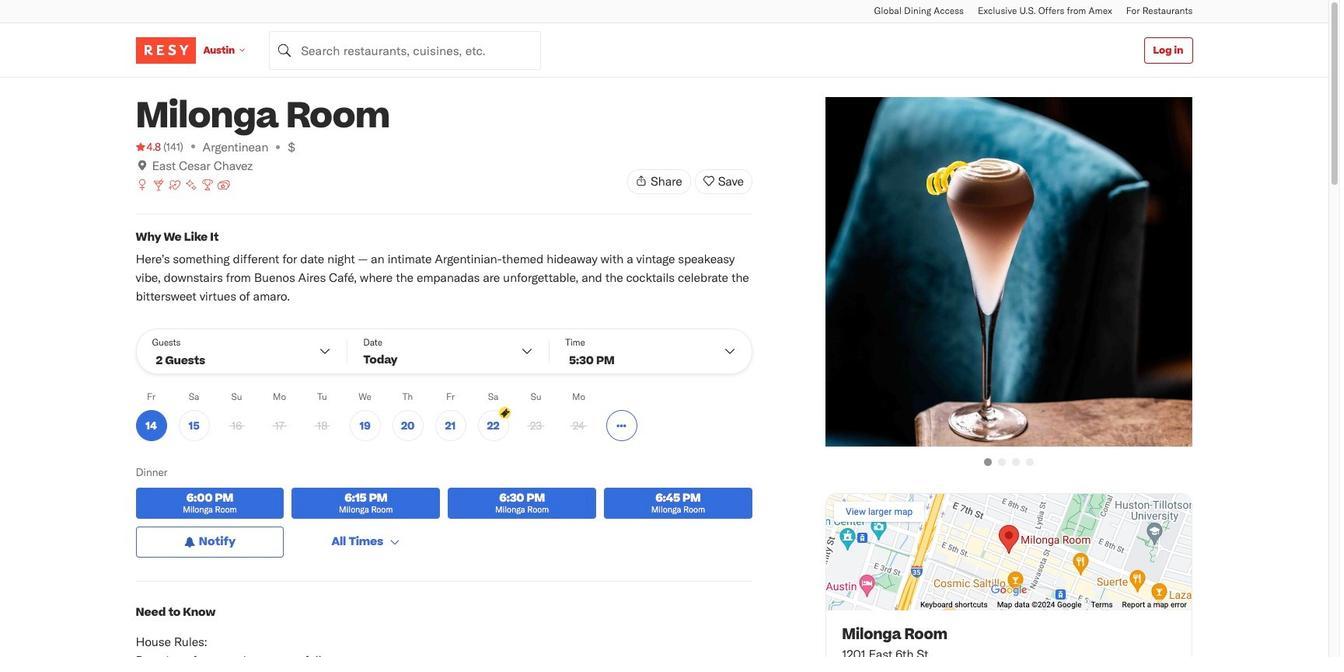 Task type: vqa. For each thing, say whether or not it's contained in the screenshot.
4th column header from the right
no



Task type: locate. For each thing, give the bounding box(es) containing it.
None field
[[269, 31, 541, 70]]

june 22, 2024. has event. image
[[499, 407, 511, 419]]



Task type: describe. For each thing, give the bounding box(es) containing it.
4.8 out of 5 stars image
[[136, 139, 161, 155]]

Search restaurants, cuisines, etc. text field
[[269, 31, 541, 70]]



